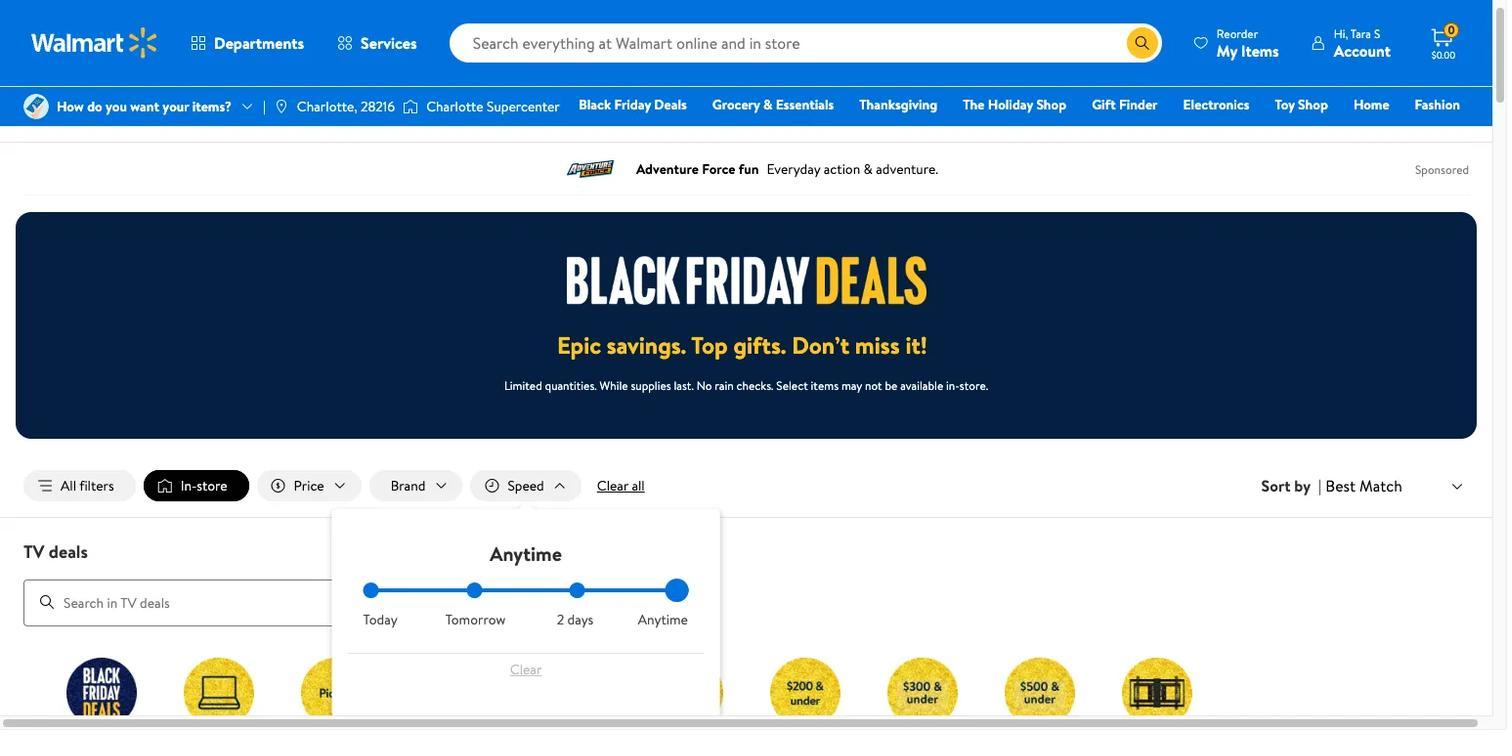 Task type: describe. For each thing, give the bounding box(es) containing it.
walmart black friday deals for days image
[[566, 256, 926, 305]]

epic
[[557, 328, 601, 362]]

best match
[[1326, 475, 1403, 496]]

clear for clear
[[510, 660, 542, 679]]

electronics for electronics / tvs
[[23, 107, 90, 126]]

search image
[[39, 594, 55, 610]]

TV deals search field
[[0, 540, 1493, 626]]

store.
[[960, 377, 988, 394]]

one
[[1310, 122, 1340, 142]]

price
[[294, 476, 324, 496]]

toy
[[1275, 95, 1295, 114]]

Search search field
[[449, 23, 1162, 63]]

all filters
[[61, 476, 114, 496]]

anytime inside the how fast do you want your order? "option group"
[[638, 610, 688, 630]]

$0.00
[[1432, 48, 1456, 62]]

one debit link
[[1302, 121, 1385, 143]]

best
[[1326, 475, 1356, 496]]

black friday deals link
[[570, 94, 696, 115]]

deals
[[654, 95, 687, 114]]

4k tvs image
[[653, 657, 723, 728]]

registry link
[[1226, 121, 1294, 143]]

sort by |
[[1261, 475, 1322, 497]]

shop inside "link"
[[1036, 95, 1066, 114]]

| inside 'sort and filter section' element
[[1319, 475, 1322, 497]]

all filters button
[[23, 470, 136, 502]]

thanksgiving
[[859, 95, 938, 114]]

debit
[[1343, 122, 1377, 142]]

finder
[[1119, 95, 1158, 114]]

Anytime radio
[[673, 583, 689, 598]]

rain
[[715, 377, 734, 394]]

fashion link
[[1406, 94, 1469, 115]]

days
[[567, 610, 594, 630]]

registry
[[1235, 122, 1285, 142]]

tvs $200 & under image
[[770, 657, 841, 728]]

grocery
[[712, 95, 760, 114]]

shop all deals image
[[66, 657, 137, 728]]

toy shop link
[[1266, 94, 1337, 115]]

gift finder link
[[1083, 94, 1167, 115]]

black
[[579, 95, 611, 114]]

reorder
[[1217, 25, 1258, 42]]

Today radio
[[363, 583, 379, 598]]

speed button
[[471, 470, 581, 502]]

it!
[[905, 328, 928, 362]]

tvs
[[110, 107, 129, 126]]

grocery & essentials link
[[704, 94, 843, 115]]

grocery & essentials
[[712, 95, 834, 114]]

reorder my items
[[1217, 25, 1279, 61]]

items
[[811, 377, 839, 394]]

the
[[963, 95, 985, 114]]

hi, tara s account
[[1334, 25, 1391, 61]]

limited quantities. while supplies last. no rain checks. select items may not be available in-store.
[[504, 377, 988, 394]]

Tomorrow radio
[[466, 583, 482, 598]]

0 $0.00
[[1432, 22, 1456, 62]]

search icon image
[[1135, 35, 1150, 51]]

match
[[1360, 475, 1403, 496]]

walmart+ link
[[1393, 121, 1469, 143]]

clear all
[[597, 476, 645, 496]]

one debit
[[1310, 122, 1377, 142]]

tv deals
[[23, 540, 88, 564]]

0 horizontal spatial electronics link
[[23, 107, 90, 126]]

2
[[557, 610, 564, 630]]

charlotte supercenter
[[426, 97, 560, 116]]

gift finder
[[1092, 95, 1158, 114]]

speed
[[508, 476, 544, 496]]

may
[[841, 377, 862, 394]]

available
[[900, 377, 943, 394]]

not
[[865, 377, 882, 394]]

all
[[61, 476, 76, 496]]

account
[[1334, 40, 1391, 61]]

fashion registry
[[1235, 95, 1460, 142]]

s
[[1374, 25, 1380, 42]]

your
[[163, 97, 189, 116]]

items
[[1241, 40, 1279, 61]]

2 shop from the left
[[1298, 95, 1328, 114]]

friday
[[614, 95, 651, 114]]

 image for how do you want your items?
[[23, 94, 49, 119]]

supercenter
[[487, 97, 560, 116]]

black friday deals
[[579, 95, 687, 114]]

in-
[[181, 476, 197, 496]]

by
[[1294, 475, 1311, 497]]

the holiday shop link
[[954, 94, 1075, 115]]



Task type: locate. For each thing, give the bounding box(es) containing it.
don't
[[792, 328, 849, 362]]

charlotte, 28216
[[297, 97, 395, 116]]

0 horizontal spatial  image
[[23, 94, 49, 119]]

in-store
[[181, 476, 227, 496]]

| right by
[[1319, 475, 1322, 497]]

miss
[[855, 328, 900, 362]]

0 horizontal spatial clear
[[510, 660, 542, 679]]

gift
[[1092, 95, 1116, 114]]

deals
[[49, 540, 88, 564]]

clear all button
[[589, 470, 653, 502]]

epic savings. top gifts. don't miss it!
[[557, 328, 928, 362]]

best match button
[[1322, 473, 1469, 499]]

 image for charlotte supercenter
[[403, 97, 418, 116]]

store
[[197, 476, 227, 496]]

None range field
[[363, 588, 689, 592]]

0 horizontal spatial anytime
[[490, 541, 562, 567]]

clear inside 'sort and filter section' element
[[597, 476, 629, 496]]

you
[[106, 97, 127, 116]]

hi,
[[1334, 25, 1348, 42]]

brand button
[[369, 470, 463, 502]]

1 horizontal spatial electronics
[[1183, 95, 1250, 114]]

1 horizontal spatial electronics link
[[1174, 94, 1258, 115]]

1 horizontal spatial  image
[[403, 97, 418, 116]]

clear left all
[[597, 476, 629, 496]]

toy shop
[[1275, 95, 1328, 114]]

electronics left /
[[23, 107, 90, 126]]

28216
[[361, 97, 395, 116]]

all tech deals image
[[184, 657, 254, 728]]

0
[[1448, 22, 1455, 38]]

shop right holiday
[[1036, 95, 1066, 114]]

do
[[87, 97, 102, 116]]

shop
[[1036, 95, 1066, 114], [1298, 95, 1328, 114]]

 image
[[23, 94, 49, 119], [403, 97, 418, 116]]

1 horizontal spatial shop
[[1298, 95, 1328, 114]]

1 vertical spatial clear
[[510, 660, 542, 679]]

in-
[[946, 377, 960, 394]]

departments button
[[174, 20, 321, 66]]

/
[[97, 107, 102, 126]]

0 horizontal spatial shop
[[1036, 95, 1066, 114]]

 image right the 28216
[[403, 97, 418, 116]]

home link
[[1345, 94, 1398, 115]]

in-store button
[[143, 470, 249, 502]]

1 vertical spatial |
[[1319, 475, 1322, 497]]

supplies
[[631, 377, 671, 394]]

how fast do you want your order? option group
[[363, 583, 689, 630]]

services
[[361, 32, 417, 54]]

shop right toy
[[1298, 95, 1328, 114]]

fashion
[[1415, 95, 1460, 114]]

tara
[[1351, 25, 1371, 42]]

today
[[363, 610, 397, 630]]

clear for clear all
[[597, 476, 629, 496]]

None radio
[[570, 583, 585, 598]]

1 horizontal spatial anytime
[[638, 610, 688, 630]]

thanksgiving link
[[851, 94, 946, 115]]

sort and filter section element
[[0, 454, 1493, 517]]

electronics link up registry
[[1174, 94, 1258, 115]]

sort
[[1261, 475, 1291, 497]]

tvs by size image
[[418, 657, 489, 728]]

all
[[632, 476, 645, 496]]

while
[[600, 377, 628, 394]]

1 horizontal spatial |
[[1319, 475, 1322, 497]]

select
[[776, 377, 808, 394]]

gifts.
[[733, 328, 786, 362]]

how do you want your items?
[[57, 97, 232, 116]]

 image
[[274, 99, 289, 114]]

smart tvs image
[[536, 657, 606, 728]]

tv
[[23, 540, 44, 564]]

Walmart Site-Wide search field
[[449, 23, 1162, 63]]

the holiday shop
[[963, 95, 1066, 114]]

0 vertical spatial |
[[263, 97, 266, 116]]

pick up today image
[[301, 657, 371, 728]]

quantities.
[[545, 377, 597, 394]]

 image left the how
[[23, 94, 49, 119]]

1 shop from the left
[[1036, 95, 1066, 114]]

charlotte
[[426, 97, 484, 116]]

tomorrow
[[445, 610, 506, 630]]

want
[[130, 97, 159, 116]]

clear down the how fast do you want your order? "option group"
[[510, 660, 542, 679]]

tvs $300 & under image
[[887, 657, 958, 728]]

no
[[697, 377, 712, 394]]

clear
[[597, 476, 629, 496], [510, 660, 542, 679]]

limited
[[504, 377, 542, 394]]

electronics link left /
[[23, 107, 90, 126]]

electronics / tvs
[[23, 107, 129, 126]]

departments
[[214, 32, 304, 54]]

be
[[885, 377, 898, 394]]

&
[[763, 95, 773, 114]]

1 vertical spatial anytime
[[638, 610, 688, 630]]

0 horizontal spatial |
[[263, 97, 266, 116]]

price button
[[257, 470, 361, 502]]

0 vertical spatial clear
[[597, 476, 629, 496]]

brand
[[391, 476, 426, 496]]

services button
[[321, 20, 434, 66]]

tv mounts image
[[1122, 657, 1192, 728]]

savings.
[[607, 328, 686, 362]]

how
[[57, 97, 84, 116]]

walmart+
[[1402, 122, 1460, 142]]

0 vertical spatial anytime
[[490, 541, 562, 567]]

0 horizontal spatial electronics
[[23, 107, 90, 126]]

top
[[691, 328, 728, 362]]

items?
[[192, 97, 232, 116]]

walmart image
[[31, 27, 158, 59]]

anytime up the how fast do you want your order? "option group"
[[490, 541, 562, 567]]

electronics inside "link"
[[1183, 95, 1250, 114]]

Search in TV deals search field
[[23, 579, 614, 626]]

home
[[1354, 95, 1389, 114]]

holiday
[[988, 95, 1033, 114]]

tvs $500 & under image
[[1005, 657, 1075, 728]]

essentials
[[776, 95, 834, 114]]

sponsored
[[1415, 161, 1469, 177]]

| right items?
[[263, 97, 266, 116]]

anytime down anytime option
[[638, 610, 688, 630]]

|
[[263, 97, 266, 116], [1319, 475, 1322, 497]]

electronics for electronics
[[1183, 95, 1250, 114]]

1 horizontal spatial clear
[[597, 476, 629, 496]]

electronics up registry
[[1183, 95, 1250, 114]]



Task type: vqa. For each thing, say whether or not it's contained in the screenshot.
Flash Deals
no



